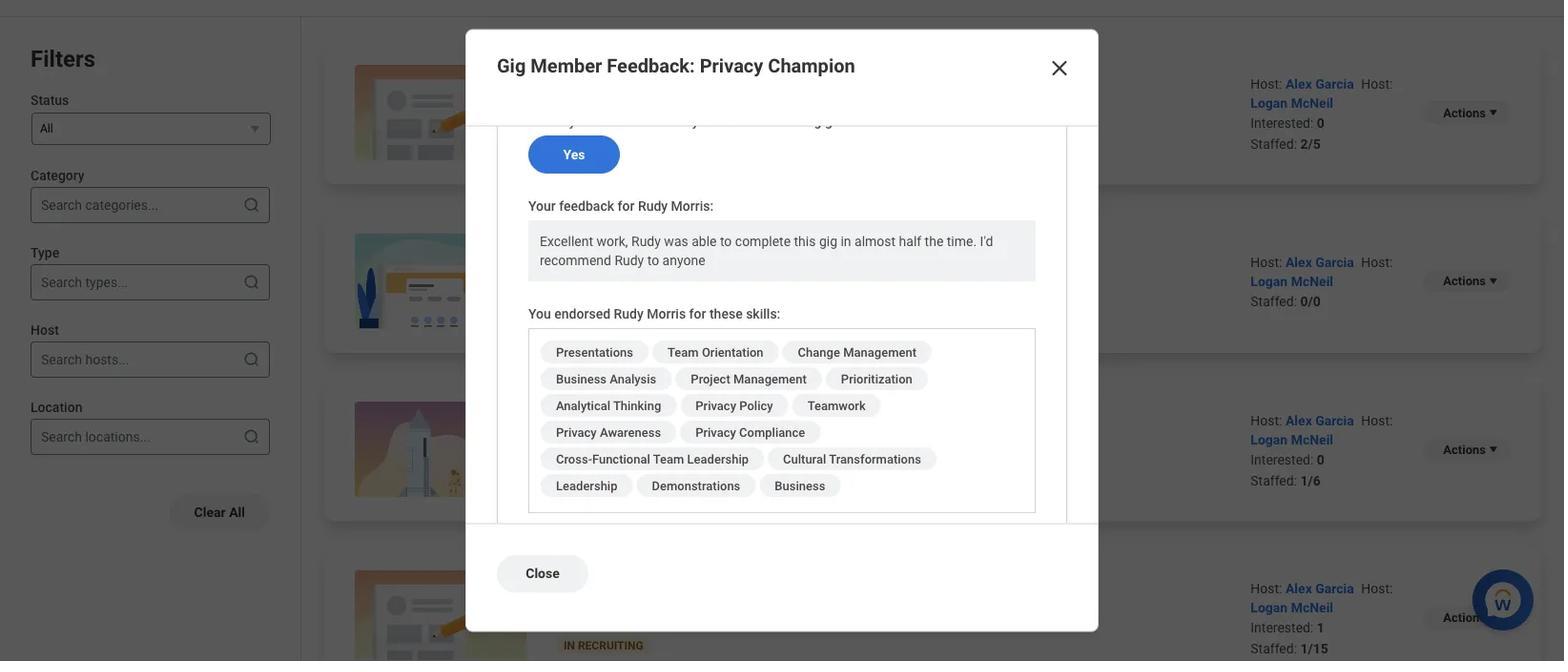 Task type: locate. For each thing, give the bounding box(es) containing it.
1 alex garcia button from the top
[[1286, 76, 1358, 91]]

1 critical growth from the top
[[682, 275, 774, 291]]

2 vertical spatial in
[[564, 639, 575, 652]]

short right another
[[833, 109, 865, 125]]

alex up 0/0
[[1286, 255, 1313, 270]]

2 vertical spatial interested:
[[1251, 620, 1314, 636]]

recruiting for solution
[[578, 134, 644, 147]]

staffed: inside the host: alex garcia host: logan mcneil interested: 1 staffed: 1/15
[[1251, 641, 1298, 657]]

0 up 1/6 at the right bottom
[[1318, 452, 1325, 467]]

for up work,
[[618, 198, 635, 214]]

for left these
[[690, 306, 707, 322]]

1 vertical spatial search image
[[242, 273, 261, 292]]

1 search image from the top
[[242, 196, 261, 215]]

0/0
[[1301, 294, 1321, 309]]

interested: up 1/15
[[1251, 620, 1314, 636]]

rudy right 'endorsed'
[[614, 306, 644, 322]]

champion
[[768, 55, 856, 77], [626, 241, 713, 263]]

2 interested: from the top
[[1251, 452, 1314, 467]]

functional
[[592, 452, 651, 466]]

privacy down project
[[696, 398, 737, 413]]

your
[[529, 198, 556, 214]]

critical growth down privacy compliance
[[682, 444, 774, 459]]

0 vertical spatial 0
[[1318, 115, 1325, 130]]

term for media mylearning icon associated with privacy champion
[[832, 278, 863, 293]]

2 simple from the top
[[889, 444, 930, 459]]

mcneil inside host: alex garcia host: logan mcneil staffed: 0/0
[[1292, 274, 1334, 289]]

1 vertical spatial critical
[[686, 444, 727, 459]]

recommend down excellent
[[540, 252, 612, 268]]

hr for hr solution selection team
[[557, 73, 583, 95]]

0 vertical spatial for
[[745, 113, 762, 129]]

long down compliance
[[800, 446, 829, 462]]

short for short term
[[833, 109, 865, 125]]

1 vertical spatial critical growth
[[682, 444, 774, 459]]

0 inside host: alex garcia host: logan mcneil interested: 0 staffed: 2/5
[[1318, 115, 1325, 130]]

0 horizontal spatial business
[[556, 372, 607, 386]]

0 vertical spatial short
[[833, 109, 865, 125]]

0 horizontal spatial short
[[794, 615, 826, 630]]

0 horizontal spatial leadership
[[556, 479, 618, 493]]

media mylearning image right another
[[814, 109, 829, 124]]

critical for transformation
[[686, 444, 727, 459]]

cross-functional team leadership
[[556, 452, 749, 466]]

san francisco up completed
[[573, 275, 660, 291]]

alex inside the host: alex garcia host: logan mcneil interested: 1 staffed: 1/15
[[1286, 581, 1313, 597]]

long for privacy champion
[[800, 278, 829, 293]]

1 vertical spatial champion
[[626, 241, 713, 263]]

1 horizontal spatial short
[[833, 109, 865, 125]]

2 contact card matrix manager image from the top
[[871, 443, 886, 459]]

transformations
[[829, 452, 922, 466]]

tag image down hr transformation strategy link
[[667, 443, 682, 459]]

alex garcia button up 2/5
[[1286, 76, 1358, 91]]

3 mcneil from the top
[[1292, 432, 1334, 447]]

simple gig
[[886, 275, 953, 291], [886, 444, 953, 459]]

excellent
[[540, 233, 594, 249]]

1 long term from the top
[[796, 278, 863, 293]]

awareness
[[600, 425, 661, 440]]

staffed:
[[1251, 136, 1298, 151], [1251, 294, 1298, 309], [1251, 473, 1298, 488], [1251, 641, 1298, 657]]

2 staffed: from the top
[[1251, 294, 1298, 309]]

would
[[529, 113, 566, 129]]

logan inside the host: alex garcia host: logan mcneil interested: 0 staffed: 1/6
[[1251, 432, 1288, 447]]

san right location icon
[[576, 444, 598, 459]]

2 critical from the top
[[686, 444, 727, 459]]

hr transformation strategy
[[557, 409, 797, 432]]

simple gig down half on the top right of page
[[886, 275, 953, 291]]

alex for hr transformation strategy
[[1286, 412, 1313, 428]]

logan mcneil button up 1
[[1251, 600, 1334, 616]]

simple for privacy champion
[[889, 275, 930, 291]]

management for project management
[[734, 372, 807, 386]]

1 staffed: from the top
[[1251, 136, 1298, 151]]

privacy for privacy policy
[[696, 398, 737, 413]]

in recruiting for transformation
[[564, 470, 644, 484]]

1/15
[[1301, 641, 1329, 657]]

staffed: inside the host: alex garcia host: logan mcneil interested: 0 staffed: 1/6
[[1251, 473, 1298, 488]]

for left another
[[745, 113, 762, 129]]

2 vertical spatial management
[[973, 578, 1086, 600]]

in down reverse
[[564, 639, 575, 652]]

1 in recruiting from the top
[[564, 134, 644, 147]]

1 garcia from the top
[[1316, 76, 1355, 91]]

1 logan mcneil button from the top
[[1251, 95, 1334, 110]]

leadership down cross-
[[556, 479, 618, 493]]

interested: inside the host: alex garcia host: logan mcneil interested: 0 staffed: 1/6
[[1251, 452, 1314, 467]]

1 long from the top
[[800, 278, 829, 293]]

term right "cultural"
[[832, 446, 863, 462]]

endorsed
[[555, 306, 611, 322]]

staffed: left 0/0
[[1251, 294, 1298, 309]]

0 horizontal spatial to
[[648, 252, 659, 268]]

1 san francisco from the top
[[573, 275, 660, 291]]

4 garcia from the top
[[1316, 581, 1355, 597]]

recruiting down reverse
[[578, 639, 644, 652]]

4 logan from the top
[[1251, 600, 1288, 616]]

categories...
[[85, 197, 158, 213]]

4 mcneil from the top
[[1292, 600, 1334, 616]]

privacy up location image
[[557, 241, 621, 263]]

recruiting inside short term in recruiting
[[578, 639, 644, 652]]

mcneil inside the host: alex garcia host: logan mcneil interested: 0 staffed: 1/6
[[1292, 432, 1334, 447]]

logan mcneil button for program
[[1251, 600, 1334, 616]]

0 vertical spatial in
[[564, 134, 575, 147]]

0 horizontal spatial champion
[[626, 241, 713, 263]]

alex up 1/6 at the right bottom
[[1286, 412, 1313, 428]]

tag image down anyone
[[667, 275, 682, 290]]

mcneil for hr transformation strategy
[[1292, 432, 1334, 447]]

interested: up 1/6 at the right bottom
[[1251, 452, 1314, 467]]

francisco for champion
[[602, 275, 660, 291]]

project management
[[691, 372, 807, 386]]

media mylearning image
[[814, 109, 829, 124], [781, 277, 796, 292], [781, 446, 796, 461]]

alex inside the host: alex garcia host: logan mcneil interested: 0 staffed: 1/6
[[1286, 412, 1313, 428]]

critical for champion
[[686, 275, 727, 291]]

critical growth up these
[[682, 275, 774, 291]]

san right location image
[[576, 275, 598, 291]]

search down category
[[41, 197, 82, 213]]

2 tag image from the top
[[667, 443, 682, 459]]

team inside hr solution selection team link
[[748, 73, 796, 95]]

staffed: left 2/5
[[1251, 136, 1298, 151]]

in
[[564, 134, 575, 147], [564, 470, 575, 484], [564, 639, 575, 652]]

alex garcia button up 0/0
[[1286, 255, 1358, 270]]

hr up location icon
[[557, 409, 583, 432]]

staffed: for hr solution selection team
[[1251, 136, 1298, 151]]

2 vertical spatial media mylearning image
[[781, 446, 796, 461]]

1 vertical spatial simple
[[889, 444, 930, 459]]

1 horizontal spatial management
[[844, 345, 917, 359]]

champion inside gig member feedback: privacy champion dialog
[[768, 55, 856, 77]]

list
[[302, 17, 1565, 661]]

search image for search categories...
[[242, 196, 261, 215]]

management up policy at the left of the page
[[734, 372, 807, 386]]

search for search hosts...
[[41, 352, 82, 367]]

garcia inside host: alex garcia host: logan mcneil interested: 0 staffed: 2/5
[[1316, 76, 1355, 91]]

1 vertical spatial hr
[[557, 409, 583, 432]]

logan mcneil button up 2/5
[[1251, 95, 1334, 110]]

1 simple from the top
[[889, 275, 930, 291]]

2 alex from the top
[[1286, 255, 1313, 270]]

simple down half on the top right of page
[[889, 275, 930, 291]]

staffed: inside host: alex garcia host: logan mcneil interested: 0 staffed: 2/5
[[1251, 136, 1298, 151]]

0 vertical spatial team
[[748, 73, 796, 95]]

2 0 from the top
[[1318, 452, 1325, 467]]

all
[[229, 504, 245, 520]]

recruiting down functional
[[578, 470, 644, 484]]

management
[[844, 345, 917, 359], [734, 372, 807, 386], [973, 578, 1086, 600]]

gig down the
[[933, 275, 953, 291]]

alex garcia button for selection
[[1286, 76, 1358, 91]]

management up prioritization
[[844, 345, 917, 359]]

was
[[664, 233, 689, 249]]

host: alex garcia host: logan mcneil interested: 0 staffed: 2/5
[[1251, 76, 1394, 151]]

logan for hr transformation strategy
[[1251, 432, 1288, 447]]

alex for hr solution selection team
[[1286, 76, 1313, 91]]

mcneil up 1
[[1292, 600, 1334, 616]]

recruiting
[[578, 134, 644, 147], [578, 470, 644, 484], [578, 639, 644, 652]]

analytical thinking
[[556, 398, 662, 413]]

media mylearning image down compliance
[[781, 446, 796, 461]]

team up project
[[668, 345, 699, 359]]

1 vertical spatial business
[[775, 479, 826, 493]]

in recruiting for solution
[[564, 134, 644, 147]]

3 garcia from the top
[[1316, 412, 1355, 428]]

media mylearning image for privacy champion
[[781, 277, 796, 292]]

garcia up 2/5
[[1316, 76, 1355, 91]]

long term down gig
[[796, 278, 863, 293]]

4 alex from the top
[[1286, 581, 1313, 597]]

contact card matrix manager image for hr transformation strategy
[[871, 443, 886, 459]]

2 search from the top
[[41, 274, 82, 290]]

garcia
[[1316, 76, 1355, 91], [1316, 255, 1355, 270], [1316, 412, 1355, 428], [1316, 581, 1355, 597]]

filters
[[31, 45, 95, 73]]

1 horizontal spatial business
[[775, 479, 826, 493]]

contact card matrix manager image down prioritization
[[871, 443, 886, 459]]

in down cross-
[[564, 470, 575, 484]]

4 search from the top
[[41, 429, 82, 445]]

analysis
[[610, 372, 657, 386]]

3 interested: from the top
[[1251, 620, 1314, 636]]

2 garcia from the top
[[1316, 255, 1355, 270]]

privacy for privacy compliance
[[696, 425, 737, 440]]

2 san francisco from the top
[[573, 444, 660, 459]]

san
[[576, 275, 598, 291], [576, 444, 598, 459]]

this
[[794, 233, 816, 249]]

business down "cultural"
[[775, 479, 826, 493]]

3 staffed: from the top
[[1251, 473, 1298, 488]]

1 vertical spatial francisco
[[602, 444, 660, 459]]

media mylearning image down excellent work, rudy was able to complete this gig in almost half the time. i'd recommend rudy to anyone
[[781, 277, 796, 292]]

francisco down the awareness
[[602, 444, 660, 459]]

reverse
[[557, 578, 627, 600]]

0 vertical spatial morris
[[702, 113, 741, 129]]

mcneil inside the host: alex garcia host: logan mcneil interested: 1 staffed: 1/15
[[1292, 600, 1334, 616]]

tag image
[[667, 275, 682, 290], [667, 443, 682, 459]]

1 critical from the top
[[686, 275, 727, 291]]

simple down prioritization
[[889, 444, 930, 459]]

mcneil
[[1292, 95, 1334, 110], [1292, 274, 1334, 289], [1292, 432, 1334, 447], [1292, 600, 1334, 616]]

francisco
[[602, 275, 660, 291], [602, 444, 660, 459]]

in inside short term in recruiting
[[564, 639, 575, 652]]

1 horizontal spatial to
[[720, 233, 732, 249]]

1 hr from the top
[[557, 73, 583, 95]]

4 staffed: from the top
[[1251, 641, 1298, 657]]

0 vertical spatial business
[[556, 372, 607, 386]]

long down this at right
[[800, 278, 829, 293]]

selection
[[664, 73, 744, 95]]

1 vertical spatial recommend
[[540, 252, 612, 268]]

x image
[[1049, 57, 1072, 80]]

2 in from the top
[[564, 470, 575, 484]]

2 long term from the top
[[796, 446, 863, 462]]

1 vertical spatial management
[[734, 372, 807, 386]]

short inside short term in recruiting
[[794, 615, 826, 630]]

privacy up "would you recommend rudy morris for another gig?"
[[700, 55, 764, 77]]

3 recruiting from the top
[[578, 639, 644, 652]]

recruiting for transformation
[[578, 470, 644, 484]]

long term down the teamwork at the bottom right of page
[[796, 446, 863, 462]]

management right service
[[973, 578, 1086, 600]]

logan mcneil button up 1/6 at the right bottom
[[1251, 432, 1334, 447]]

change
[[798, 345, 841, 359]]

gig for hr transformation strategy
[[933, 444, 953, 459]]

francisco down the 'privacy champion' link
[[602, 275, 660, 291]]

logan mcneil button for strategy
[[1251, 432, 1334, 447]]

3 search from the top
[[41, 352, 82, 367]]

the
[[925, 233, 944, 249]]

privacy down the privacy policy
[[696, 425, 737, 440]]

0 vertical spatial critical growth
[[682, 275, 774, 291]]

term down customer
[[829, 615, 860, 630]]

1 logan from the top
[[1251, 95, 1288, 110]]

customer
[[815, 578, 899, 600]]

hr transformation strategy link
[[557, 407, 797, 434]]

0 vertical spatial hr
[[557, 73, 583, 95]]

0 vertical spatial leadership
[[688, 452, 749, 466]]

interested: up 2/5
[[1251, 115, 1314, 130]]

san for hr
[[576, 444, 598, 459]]

0 inside the host: alex garcia host: logan mcneil interested: 0 staffed: 1/6
[[1318, 452, 1325, 467]]

garcia inside the host: alex garcia host: logan mcneil interested: 1 staffed: 1/15
[[1316, 581, 1355, 597]]

in recruiting
[[564, 134, 644, 147], [564, 470, 644, 484]]

almost
[[855, 233, 896, 249]]

mcneil for hr solution selection team
[[1292, 95, 1334, 110]]

1 growth from the top
[[731, 275, 774, 291]]

alex up 1/15
[[1286, 581, 1313, 597]]

san francisco down privacy awareness
[[573, 444, 660, 459]]

staffed: left 1/6 at the right bottom
[[1251, 473, 1298, 488]]

term right gig? on the right
[[868, 109, 898, 125]]

clear all button
[[169, 493, 270, 532]]

0 vertical spatial contact card matrix manager image
[[871, 275, 886, 290]]

clear
[[194, 504, 226, 520]]

presentations
[[556, 345, 634, 359]]

close button
[[497, 555, 589, 593]]

team up demonstrations
[[653, 452, 684, 466]]

2 vertical spatial for
[[690, 306, 707, 322]]

logan mcneil button up 0/0
[[1251, 274, 1334, 289]]

0 vertical spatial interested:
[[1251, 115, 1314, 130]]

critical down anyone
[[686, 275, 727, 291]]

logan inside host: alex garcia host: logan mcneil staffed: 0/0
[[1251, 274, 1288, 289]]

2 in recruiting from the top
[[564, 470, 644, 484]]

0 vertical spatial management
[[844, 345, 917, 359]]

in for hr transformation strategy
[[564, 470, 575, 484]]

2 simple gig from the top
[[886, 444, 953, 459]]

1 francisco from the top
[[602, 275, 660, 291]]

0 vertical spatial tag image
[[667, 275, 682, 290]]

host: alex garcia host: logan mcneil staffed: 0/0
[[1251, 255, 1394, 309]]

leadership up demonstrations
[[688, 452, 749, 466]]

rudy down work,
[[615, 252, 644, 268]]

garcia up 1
[[1316, 581, 1355, 597]]

3 logan from the top
[[1251, 432, 1288, 447]]

champion inside the 'privacy champion' link
[[626, 241, 713, 263]]

alex garcia button up 1/6 at the right bottom
[[1286, 412, 1358, 428]]

4 alex garcia button from the top
[[1286, 581, 1358, 597]]

privacy inside the 'privacy champion' link
[[557, 241, 621, 263]]

staffed: for hr transformation strategy
[[1251, 473, 1298, 488]]

1 contact card matrix manager image from the top
[[871, 275, 886, 290]]

4 logan mcneil button from the top
[[1251, 600, 1334, 616]]

staffed: left 1/15
[[1251, 641, 1298, 657]]

2 critical growth from the top
[[682, 444, 774, 459]]

interested:
[[1251, 115, 1314, 130], [1251, 452, 1314, 467], [1251, 620, 1314, 636]]

3 alex garcia button from the top
[[1286, 412, 1358, 428]]

1 vertical spatial long term
[[796, 446, 863, 462]]

mcneil up 2/5
[[1292, 95, 1334, 110]]

search down host
[[41, 352, 82, 367]]

hr inside hr transformation strategy link
[[557, 409, 583, 432]]

business up analytical
[[556, 372, 607, 386]]

long term
[[796, 278, 863, 293], [796, 446, 863, 462]]

san francisco
[[573, 275, 660, 291], [573, 444, 660, 459]]

privacy up location icon
[[556, 425, 597, 440]]

interested: for team
[[1251, 115, 1314, 130]]

0 vertical spatial francisco
[[602, 275, 660, 291]]

interested: inside the host: alex garcia host: logan mcneil interested: 1 staffed: 1/15
[[1251, 620, 1314, 636]]

1 vertical spatial simple gig
[[886, 444, 953, 459]]

0 vertical spatial san francisco
[[573, 275, 660, 291]]

1 vertical spatial contact card matrix manager image
[[871, 443, 886, 459]]

0 vertical spatial simple
[[889, 275, 930, 291]]

skills:
[[746, 306, 781, 322]]

1 recruiting from the top
[[578, 134, 644, 147]]

san francisco for transformation
[[573, 444, 660, 459]]

2/5
[[1301, 136, 1321, 151]]

1 vertical spatial for
[[618, 198, 635, 214]]

recruiting down you
[[578, 134, 644, 147]]

gig right transformations
[[933, 444, 953, 459]]

able
[[692, 233, 717, 249]]

alex inside host: alex garcia host: logan mcneil interested: 0 staffed: 2/5
[[1286, 76, 1313, 91]]

mentoring
[[631, 578, 720, 600]]

2 logan from the top
[[1251, 274, 1288, 289]]

0 horizontal spatial management
[[734, 372, 807, 386]]

mcneil up 0/0
[[1292, 274, 1334, 289]]

critical growth for transformation
[[682, 444, 774, 459]]

logan inside host: alex garcia host: logan mcneil interested: 0 staffed: 2/5
[[1251, 95, 1288, 110]]

mcneil up 1/6 at the right bottom
[[1292, 432, 1334, 447]]

2 vertical spatial gig
[[933, 444, 953, 459]]

1 vertical spatial team
[[668, 345, 699, 359]]

1 vertical spatial gig
[[933, 275, 953, 291]]

growth down privacy compliance
[[731, 444, 774, 459]]

0 vertical spatial search image
[[242, 196, 261, 215]]

search
[[41, 197, 82, 213], [41, 274, 82, 290], [41, 352, 82, 367], [41, 429, 82, 445]]

0 up 2/5
[[1318, 115, 1325, 130]]

1 vertical spatial to
[[648, 252, 659, 268]]

2 alex garcia button from the top
[[1286, 255, 1358, 270]]

0 vertical spatial champion
[[768, 55, 856, 77]]

1 vertical spatial media mylearning image
[[781, 277, 796, 292]]

alex garcia button
[[1286, 76, 1358, 91], [1286, 255, 1358, 270], [1286, 412, 1358, 428], [1286, 581, 1358, 597]]

2 vertical spatial search image
[[242, 350, 261, 369]]

for
[[745, 113, 762, 129], [618, 198, 635, 214], [690, 306, 707, 322]]

2 recruiting from the top
[[578, 470, 644, 484]]

3 search image from the top
[[242, 350, 261, 369]]

0 vertical spatial in recruiting
[[564, 134, 644, 147]]

0 vertical spatial san
[[576, 275, 598, 291]]

1 in from the top
[[564, 134, 575, 147]]

location image
[[557, 443, 573, 459]]

privacy policy
[[696, 398, 774, 413]]

3 in from the top
[[564, 639, 575, 652]]

1 mcneil from the top
[[1292, 95, 1334, 110]]

1 vertical spatial recruiting
[[578, 470, 644, 484]]

2 horizontal spatial management
[[973, 578, 1086, 600]]

3 alex from the top
[[1286, 412, 1313, 428]]

morris down anyone
[[647, 306, 686, 322]]

1 vertical spatial in
[[564, 470, 575, 484]]

hr
[[557, 73, 583, 95], [557, 409, 583, 432]]

0 vertical spatial long
[[800, 278, 829, 293]]

mcneil inside host: alex garcia host: logan mcneil interested: 0 staffed: 2/5
[[1292, 95, 1334, 110]]

1 tag image from the top
[[667, 275, 682, 290]]

growth for transformation
[[731, 444, 774, 459]]

1 search from the top
[[41, 197, 82, 213]]

0 horizontal spatial morris
[[647, 306, 686, 322]]

gig inside dialog
[[497, 55, 526, 77]]

3 logan mcneil button from the top
[[1251, 432, 1334, 447]]

gig
[[497, 55, 526, 77], [933, 275, 953, 291], [933, 444, 953, 459]]

service
[[904, 578, 968, 600]]

short down -
[[794, 615, 826, 630]]

term for media mylearning icon to the top
[[868, 109, 898, 125]]

critical
[[686, 275, 727, 291], [686, 444, 727, 459]]

2 search image from the top
[[242, 273, 261, 292]]

search down location
[[41, 429, 82, 445]]

1 san from the top
[[576, 275, 598, 291]]

simple gig down prioritization
[[886, 444, 953, 459]]

garcia for reverse mentoring program - customer service management
[[1316, 581, 1355, 597]]

contact card matrix manager image
[[871, 275, 886, 290], [871, 443, 886, 459]]

change management
[[798, 345, 917, 359]]

1 vertical spatial growth
[[731, 444, 774, 459]]

1 vertical spatial interested:
[[1251, 452, 1314, 467]]

1 alex from the top
[[1286, 76, 1313, 91]]

0 vertical spatial critical
[[686, 275, 727, 291]]

0 vertical spatial long term
[[796, 278, 863, 293]]

thinking
[[613, 398, 662, 413]]

1 vertical spatial leadership
[[556, 479, 618, 493]]

1 vertical spatial short
[[794, 615, 826, 630]]

search locations...
[[41, 429, 151, 445]]

garcia up 1/6 at the right bottom
[[1316, 412, 1355, 428]]

in down you
[[564, 134, 575, 147]]

1 interested: from the top
[[1251, 115, 1314, 130]]

2 mcneil from the top
[[1292, 274, 1334, 289]]

0 vertical spatial recruiting
[[578, 134, 644, 147]]

term down in
[[832, 278, 863, 293]]

0 vertical spatial to
[[720, 233, 732, 249]]

interested: inside host: alex garcia host: logan mcneil interested: 0 staffed: 2/5
[[1251, 115, 1314, 130]]

0 vertical spatial recommend
[[594, 113, 666, 129]]

0 vertical spatial simple gig
[[886, 275, 953, 291]]

0 vertical spatial media mylearning image
[[814, 109, 829, 124]]

morris down selection
[[702, 113, 741, 129]]

2 vertical spatial recruiting
[[578, 639, 644, 652]]

1 vertical spatial morris
[[647, 306, 686, 322]]

team up another
[[748, 73, 796, 95]]

transformation
[[587, 409, 720, 432]]

2 hr from the top
[[557, 409, 583, 432]]

2 san from the top
[[576, 444, 598, 459]]

hr solution selection team link
[[557, 71, 796, 97]]

1 simple gig from the top
[[886, 275, 953, 291]]

search down type
[[41, 274, 82, 290]]

1 vertical spatial tag image
[[667, 443, 682, 459]]

hr inside hr solution selection team link
[[557, 73, 583, 95]]

1 vertical spatial san
[[576, 444, 598, 459]]

2 long from the top
[[800, 446, 829, 462]]

to left anyone
[[648, 252, 659, 268]]

1 0 from the top
[[1318, 115, 1325, 130]]

contact card matrix manager image down almost
[[871, 275, 886, 290]]

1 vertical spatial in recruiting
[[564, 470, 644, 484]]

in recruiting down functional
[[564, 470, 644, 484]]

0 vertical spatial growth
[[731, 275, 774, 291]]

1 vertical spatial 0
[[1318, 452, 1325, 467]]

hr up you
[[557, 73, 583, 95]]

recommend inside excellent work, rudy was able to complete this gig in almost half the time. i'd recommend rudy to anyone
[[540, 252, 612, 268]]

hr for hr transformation strategy
[[557, 409, 583, 432]]

1 vertical spatial san francisco
[[573, 444, 660, 459]]

search image
[[242, 196, 261, 215], [242, 273, 261, 292], [242, 350, 261, 369]]

0 horizontal spatial for
[[618, 198, 635, 214]]

to right "able"
[[720, 233, 732, 249]]

2 growth from the top
[[731, 444, 774, 459]]

demonstrations
[[652, 479, 741, 493]]

logan
[[1251, 95, 1288, 110], [1251, 274, 1288, 289], [1251, 432, 1288, 447], [1251, 600, 1288, 616]]

growth for champion
[[731, 275, 774, 291]]

management inside reverse mentoring program - customer service management 'link'
[[973, 578, 1086, 600]]

0 vertical spatial gig
[[497, 55, 526, 77]]

garcia inside the host: alex garcia host: logan mcneil interested: 0 staffed: 1/6
[[1316, 412, 1355, 428]]

1 horizontal spatial champion
[[768, 55, 856, 77]]

cross-
[[556, 452, 592, 466]]

term
[[868, 109, 898, 125], [832, 278, 863, 293], [832, 446, 863, 462], [829, 615, 860, 630]]

2 francisco from the top
[[602, 444, 660, 459]]

logan inside the host: alex garcia host: logan mcneil interested: 1 staffed: 1/15
[[1251, 600, 1288, 616]]

1 vertical spatial long
[[800, 446, 829, 462]]



Task type: vqa. For each thing, say whether or not it's contained in the screenshot.
'Comparison'
no



Task type: describe. For each thing, give the bounding box(es) containing it.
rudy left 'morris:'
[[638, 198, 668, 214]]

garcia for hr transformation strategy
[[1316, 412, 1355, 428]]

search image
[[242, 428, 261, 447]]

gig for privacy champion
[[933, 275, 953, 291]]

simple gig for privacy champion
[[886, 275, 953, 291]]

in for hr solution selection team
[[564, 134, 575, 147]]

completed
[[564, 302, 630, 315]]

gig member feedback: privacy champion dialog
[[466, 0, 1099, 632]]

1 horizontal spatial for
[[690, 306, 707, 322]]

term for media mylearning icon related to hr transformation strategy
[[832, 446, 863, 462]]

long term for hr transformation strategy
[[796, 446, 863, 462]]

orientation
[[702, 345, 764, 359]]

teamwork
[[808, 398, 866, 413]]

close
[[526, 566, 560, 582]]

gig?
[[814, 113, 840, 129]]

solution
[[588, 73, 659, 95]]

would you recommend rudy morris for another gig?
[[529, 113, 840, 129]]

san for privacy
[[576, 275, 598, 291]]

2 horizontal spatial for
[[745, 113, 762, 129]]

search categories...
[[41, 197, 158, 213]]

tag image for champion
[[667, 275, 682, 290]]

these
[[710, 306, 743, 322]]

interested: for -
[[1251, 620, 1314, 636]]

compliance
[[740, 425, 806, 440]]

alex inside host: alex garcia host: logan mcneil staffed: 0/0
[[1286, 255, 1313, 270]]

type
[[31, 245, 59, 261]]

staffed: inside host: alex garcia host: logan mcneil staffed: 0/0
[[1251, 294, 1298, 309]]

tag image for transformation
[[667, 443, 682, 459]]

1
[[1318, 620, 1325, 636]]

simple for hr transformation strategy
[[889, 444, 930, 459]]

critical growth for champion
[[682, 275, 774, 291]]

business analysis
[[556, 372, 657, 386]]

0 for hr solution selection team
[[1318, 115, 1325, 130]]

-
[[803, 578, 811, 600]]

management for change management
[[844, 345, 917, 359]]

types...
[[85, 274, 128, 290]]

search for search locations...
[[41, 429, 82, 445]]

project
[[691, 372, 731, 386]]

member
[[531, 55, 602, 77]]

location image
[[557, 275, 573, 290]]

short term in recruiting
[[564, 615, 860, 652]]

anyone
[[663, 252, 706, 268]]

long for hr transformation strategy
[[800, 446, 829, 462]]

another
[[765, 113, 811, 129]]

yes
[[563, 147, 585, 162]]

in
[[841, 233, 852, 249]]

gig
[[820, 233, 838, 249]]

term inside short term in recruiting
[[829, 615, 860, 630]]

logan for hr solution selection team
[[1251, 95, 1288, 110]]

staffed: for reverse mentoring program - customer service management
[[1251, 641, 1298, 657]]

work,
[[597, 233, 628, 249]]

hosts...
[[85, 352, 129, 367]]

excellent work, rudy was able to complete this gig in almost half the time. i'd recommend rudy to anyone
[[540, 233, 994, 268]]

1/6
[[1301, 473, 1321, 488]]

search for search categories...
[[41, 197, 82, 213]]

0 for hr transformation strategy
[[1318, 452, 1325, 467]]

team orientation
[[668, 345, 764, 359]]

host: alex garcia host: logan mcneil interested: 0 staffed: 1/6
[[1251, 412, 1394, 488]]

privacy awareness
[[556, 425, 661, 440]]

simple gig for hr transformation strategy
[[886, 444, 953, 459]]

logan mcneil button for selection
[[1251, 95, 1334, 110]]

i'd
[[981, 233, 994, 249]]

privacy for privacy awareness
[[556, 425, 597, 440]]

strategy
[[725, 409, 797, 432]]

you
[[570, 113, 591, 129]]

search types...
[[41, 274, 128, 290]]

list containing hr solution selection team
[[302, 17, 1565, 661]]

half
[[899, 233, 922, 249]]

2 logan mcneil button from the top
[[1251, 274, 1334, 289]]

privacy champion link
[[557, 239, 713, 266]]

reverse mentoring program - customer service management link
[[557, 576, 1086, 603]]

locations...
[[85, 429, 151, 445]]

rudy down hr solution selection team link
[[669, 113, 699, 129]]

short for short term in recruiting
[[794, 615, 826, 630]]

short term
[[829, 109, 898, 125]]

hr solution selection team
[[557, 73, 796, 95]]

cultural transformations
[[783, 452, 922, 466]]

gig member feedback: privacy champion
[[497, 55, 856, 77]]

morris:
[[671, 198, 714, 214]]

alex for reverse mentoring program - customer service management
[[1286, 581, 1313, 597]]

rudy left was
[[632, 233, 661, 249]]

garcia for hr solution selection team
[[1316, 76, 1355, 91]]

garcia inside host: alex garcia host: logan mcneil staffed: 0/0
[[1316, 255, 1355, 270]]

status
[[31, 92, 69, 108]]

mcneil for reverse mentoring program - customer service management
[[1292, 600, 1334, 616]]

analytical
[[556, 398, 611, 413]]

you endorsed rudy morris for these skills:
[[529, 306, 781, 322]]

feedback:
[[607, 55, 695, 77]]

host: alex garcia host: logan mcneil interested: 1 staffed: 1/15
[[1251, 581, 1394, 657]]

2 vertical spatial team
[[653, 452, 684, 466]]

location
[[31, 399, 82, 415]]

francisco for transformation
[[602, 444, 660, 459]]

search image for search types...
[[242, 273, 261, 292]]

cultural
[[783, 452, 827, 466]]

business for business analysis
[[556, 372, 607, 386]]

long term for privacy champion
[[796, 278, 863, 293]]

privacy champion
[[557, 241, 713, 263]]

privacy compliance
[[696, 425, 806, 440]]

complete
[[736, 233, 791, 249]]

1 horizontal spatial morris
[[702, 113, 741, 129]]

business for business
[[775, 479, 826, 493]]

alex garcia button for program
[[1286, 581, 1358, 597]]

1 horizontal spatial leadership
[[688, 452, 749, 466]]

reverse mentoring program - customer service management
[[557, 578, 1086, 600]]

alex garcia button for strategy
[[1286, 412, 1358, 428]]

host
[[31, 322, 59, 338]]

you
[[529, 306, 551, 322]]

media mylearning image for hr transformation strategy
[[781, 446, 796, 461]]

contact card matrix manager image for privacy champion
[[871, 275, 886, 290]]

search for search types...
[[41, 274, 82, 290]]

prioritization
[[841, 372, 913, 386]]

search image for search hosts...
[[242, 350, 261, 369]]

policy
[[740, 398, 774, 413]]

your feedback for rudy morris:
[[529, 198, 714, 214]]

privacy for privacy champion
[[557, 241, 621, 263]]

search hosts...
[[41, 352, 129, 367]]

logan for reverse mentoring program - customer service management
[[1251, 600, 1288, 616]]

category
[[31, 168, 85, 183]]

san francisco for champion
[[573, 275, 660, 291]]

time.
[[947, 233, 977, 249]]

feedback
[[559, 198, 615, 214]]

clear all
[[194, 504, 245, 520]]



